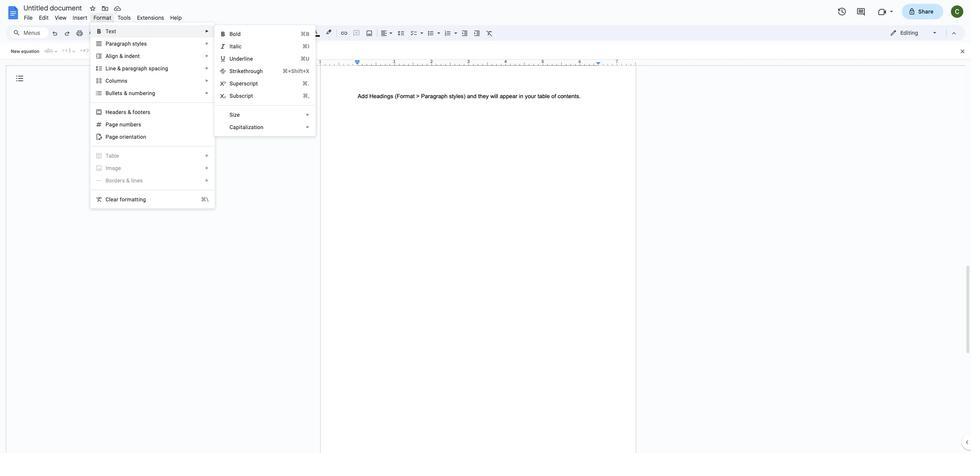 Task type: vqa. For each thing, say whether or not it's contained in the screenshot.


Task type: locate. For each thing, give the bounding box(es) containing it.
menu bar containing file
[[21, 10, 185, 23]]

a lign & indent
[[106, 53, 140, 59]]

n left "mbers"
[[120, 121, 123, 128]]

colum n s
[[106, 78, 128, 84]]

menu item
[[91, 162, 215, 174]]

extensions menu item
[[134, 13, 167, 22]]

new equation
[[11, 49, 39, 54]]

mbers
[[126, 121, 141, 128]]

⌘i element
[[293, 43, 310, 50]]

columns n element
[[106, 78, 130, 84]]

⌘backslash element
[[192, 196, 209, 203]]

greek letters image
[[43, 47, 54, 54]]

n up the bulle t s & numbering
[[122, 78, 125, 84]]

⌘b element
[[291, 30, 310, 38]]

menu bar banner
[[0, 0, 972, 453]]

r
[[245, 93, 247, 99]]

s uperscript
[[230, 80, 258, 87]]

►
[[205, 29, 209, 33], [205, 41, 209, 46], [205, 54, 209, 58], [205, 66, 209, 70], [205, 78, 209, 83], [205, 91, 209, 95], [306, 112, 310, 117], [306, 125, 310, 129], [205, 153, 209, 158], [205, 166, 209, 170], [205, 178, 209, 182]]

relation image
[[78, 47, 89, 54]]

0 horizontal spatial s
[[120, 90, 123, 96]]

equation
[[21, 49, 39, 54]]

bulle
[[106, 90, 118, 96]]

spacing
[[149, 65, 168, 72]]

age
[[112, 165, 121, 171]]

main toolbar
[[48, 0, 496, 365]]

1 vertical spatial i
[[106, 165, 107, 171]]

text
[[106, 28, 116, 34]]

b old
[[230, 31, 241, 37]]

& right t
[[124, 90, 127, 96]]

text color image
[[312, 27, 320, 37]]

► inside menu item
[[205, 166, 209, 170]]

⌘u
[[301, 56, 310, 62]]

& for eaders
[[128, 109, 131, 115]]

& right eaders
[[128, 109, 131, 115]]

0 vertical spatial page
[[106, 121, 118, 128]]

old
[[233, 31, 241, 37]]

menu containing text
[[75, 0, 215, 308]]

0 vertical spatial i
[[230, 43, 231, 49]]

0 horizontal spatial i
[[106, 165, 107, 171]]

► for text s element
[[205, 29, 209, 33]]

i left 'age'
[[106, 165, 107, 171]]

bold b element
[[230, 31, 243, 37]]

bullets & numbering t element
[[106, 90, 158, 96]]

i down b
[[230, 43, 231, 49]]

page
[[106, 121, 118, 128], [106, 134, 118, 140]]

► for borders & lines q element
[[205, 178, 209, 182]]

stri k ethrough
[[230, 68, 263, 74]]

u nderline
[[230, 56, 253, 62]]

paragraph styles p element
[[106, 41, 149, 47]]

clear formatting c element
[[106, 196, 148, 203]]

orientation
[[120, 134, 146, 140]]

editing button
[[885, 27, 944, 39]]

⌘comma element
[[294, 92, 310, 100]]

&
[[120, 53, 123, 59], [117, 65, 121, 72], [124, 90, 127, 96], [128, 109, 131, 115], [126, 177, 130, 184]]

► inside borders & lines menu item
[[205, 178, 209, 182]]

menu bar
[[21, 10, 185, 23]]

k
[[238, 68, 241, 74]]

1 vertical spatial n
[[120, 121, 123, 128]]

eaders
[[110, 109, 126, 115]]

page down page n u mbers
[[106, 134, 118, 140]]

new equation button
[[9, 46, 41, 57]]

borders & lines q element
[[106, 177, 145, 184]]

i
[[230, 43, 231, 49], [106, 165, 107, 171]]

stri
[[230, 68, 238, 74]]

left margin image
[[321, 60, 360, 65]]

size
[[230, 112, 240, 118]]

► for bullets & numbering t element
[[205, 91, 209, 95]]

lines
[[131, 177, 143, 184]]

⌘i
[[303, 43, 310, 49]]

menu item containing i
[[91, 162, 215, 174]]

menu
[[75, 0, 215, 308], [215, 25, 316, 136]]

s
[[125, 78, 128, 84], [120, 90, 123, 96]]

size o element
[[230, 112, 242, 118]]

► for the table 2 element
[[205, 153, 209, 158]]

0 vertical spatial n
[[122, 78, 125, 84]]

headers & footers h element
[[106, 109, 153, 115]]

n
[[122, 78, 125, 84], [120, 121, 123, 128]]

menu bar inside menu bar banner
[[21, 10, 185, 23]]

1 page from the top
[[106, 121, 118, 128]]

p aragraph styles
[[106, 41, 147, 47]]

1 vertical spatial s
[[120, 90, 123, 96]]

misc image
[[61, 47, 71, 54]]

view
[[55, 14, 67, 21]]

0 vertical spatial s
[[125, 78, 128, 84]]

1 horizontal spatial i
[[230, 43, 231, 49]]

& right lign
[[120, 53, 123, 59]]

s right colum at the top
[[125, 78, 128, 84]]

capitalization
[[230, 124, 264, 130]]

page orientation
[[106, 134, 146, 140]]

& right ine
[[117, 65, 121, 72]]

new
[[11, 49, 20, 54]]

i for m
[[106, 165, 107, 171]]

► inside table menu item
[[205, 153, 209, 158]]

► for align & indent a element
[[205, 54, 209, 58]]

nderline
[[233, 56, 253, 62]]

table menu item
[[91, 150, 215, 162]]

highlight color image
[[325, 27, 333, 37]]

s
[[230, 80, 233, 87]]

a
[[106, 53, 109, 59]]

⌘+shift+x
[[283, 68, 310, 74]]

⌘+shift+x element
[[273, 67, 310, 75]]

application
[[0, 0, 972, 453]]

extensions
[[137, 14, 164, 21]]

1 vertical spatial page
[[106, 134, 118, 140]]

2 page from the top
[[106, 134, 118, 140]]

⌘b
[[301, 31, 310, 37]]

u
[[123, 121, 126, 128]]

1 horizontal spatial s
[[125, 78, 128, 84]]

b
[[230, 31, 233, 37]]

insert
[[73, 14, 87, 21]]

menu item inside menu
[[91, 162, 215, 174]]

& left lines
[[126, 177, 130, 184]]

s right bulle
[[120, 90, 123, 96]]

page left u
[[106, 121, 118, 128]]

borders
[[106, 177, 125, 184]]

& for ine
[[117, 65, 121, 72]]

► for line & paragraph spacing l element
[[205, 66, 209, 70]]

help menu item
[[167, 13, 185, 22]]

► for the columns n element
[[205, 78, 209, 83]]

subsc r ipt
[[230, 93, 253, 99]]

menu containing b
[[215, 25, 316, 136]]

tools menu item
[[115, 13, 134, 22]]



Task type: describe. For each thing, give the bounding box(es) containing it.
Star checkbox
[[87, 3, 98, 14]]

h eaders & footers
[[106, 109, 150, 115]]

formatting
[[120, 196, 146, 203]]

equations toolbar
[[0, 44, 972, 60]]

i m age
[[106, 165, 121, 171]]

n for u
[[120, 121, 123, 128]]

page numbers u element
[[106, 121, 144, 128]]

s for t
[[120, 90, 123, 96]]

format menu item
[[91, 13, 115, 22]]

Menus field
[[10, 27, 48, 38]]

m
[[107, 165, 112, 171]]

t
[[118, 90, 120, 96]]

& inside menu item
[[126, 177, 130, 184]]

checklist menu image
[[419, 28, 424, 31]]

i talic
[[230, 43, 242, 49]]

colum
[[106, 78, 122, 84]]

tools
[[118, 14, 131, 21]]

paragraph
[[122, 65, 147, 72]]

c
[[106, 196, 109, 203]]

uperscript
[[233, 80, 258, 87]]

view menu item
[[52, 13, 70, 22]]

s for n
[[125, 78, 128, 84]]

1
[[319, 59, 322, 64]]

c lear formatting
[[106, 196, 146, 203]]

Rename text field
[[21, 3, 87, 12]]

⌘,
[[303, 93, 310, 99]]

u
[[230, 56, 233, 62]]

format
[[94, 14, 111, 21]]

⌘period element
[[293, 80, 310, 87]]

borders & lines
[[106, 177, 143, 184]]

superscript s element
[[230, 80, 260, 87]]

talic
[[231, 43, 242, 49]]

subsc
[[230, 93, 245, 99]]

page n u mbers
[[106, 121, 141, 128]]

table 2 element
[[106, 153, 121, 159]]

file
[[24, 14, 33, 21]]

► for image m element on the top left of page
[[205, 166, 209, 170]]

► for paragraph styles p element
[[205, 41, 209, 46]]

editing
[[901, 29, 919, 36]]

⌘.
[[303, 80, 310, 87]]

edit
[[39, 14, 49, 21]]

l ine & paragraph spacing
[[106, 65, 168, 72]]

align & indent a element
[[106, 53, 142, 59]]

help
[[170, 14, 182, 21]]

mode and view toolbar
[[885, 25, 961, 41]]

n for s
[[122, 78, 125, 84]]

p
[[106, 41, 109, 47]]

page for page orientation
[[106, 134, 118, 140]]

styles
[[132, 41, 147, 47]]

insert menu item
[[70, 13, 91, 22]]

line & paragraph spacing l element
[[106, 65, 171, 72]]

⌘\
[[201, 196, 209, 203]]

lear
[[109, 196, 118, 203]]

file menu item
[[21, 13, 36, 22]]

numbered list menu image
[[453, 28, 458, 31]]

insert image image
[[365, 27, 374, 38]]

page orientation 3 element
[[106, 134, 149, 140]]

numbering
[[129, 90, 155, 96]]

borders & lines menu item
[[91, 174, 215, 187]]

ine
[[109, 65, 116, 72]]

⌘u element
[[291, 55, 310, 63]]

bulle t s & numbering
[[106, 90, 155, 96]]

ethrough
[[241, 68, 263, 74]]

page for page n u mbers
[[106, 121, 118, 128]]

share
[[919, 8, 934, 15]]

share button
[[902, 4, 944, 19]]

edit menu item
[[36, 13, 52, 22]]

i for talic
[[230, 43, 231, 49]]

underline u element
[[230, 56, 255, 62]]

strikethrough k element
[[230, 68, 265, 74]]

subscript r element
[[230, 93, 255, 99]]

line & paragraph spacing image
[[397, 27, 406, 38]]

bulleted list menu image
[[436, 28, 441, 31]]

h
[[106, 109, 110, 115]]

table
[[106, 153, 119, 159]]

text s element
[[106, 28, 119, 34]]

aragraph
[[109, 41, 131, 47]]

& for lign
[[120, 53, 123, 59]]

indent
[[124, 53, 140, 59]]

italic i element
[[230, 43, 244, 49]]

right margin image
[[597, 60, 636, 65]]

image m element
[[106, 165, 123, 171]]

capitalization 1 element
[[230, 124, 266, 130]]

lign
[[109, 53, 118, 59]]

l
[[106, 65, 109, 72]]

footers
[[133, 109, 150, 115]]

application containing share
[[0, 0, 972, 453]]

ipt
[[247, 93, 253, 99]]



